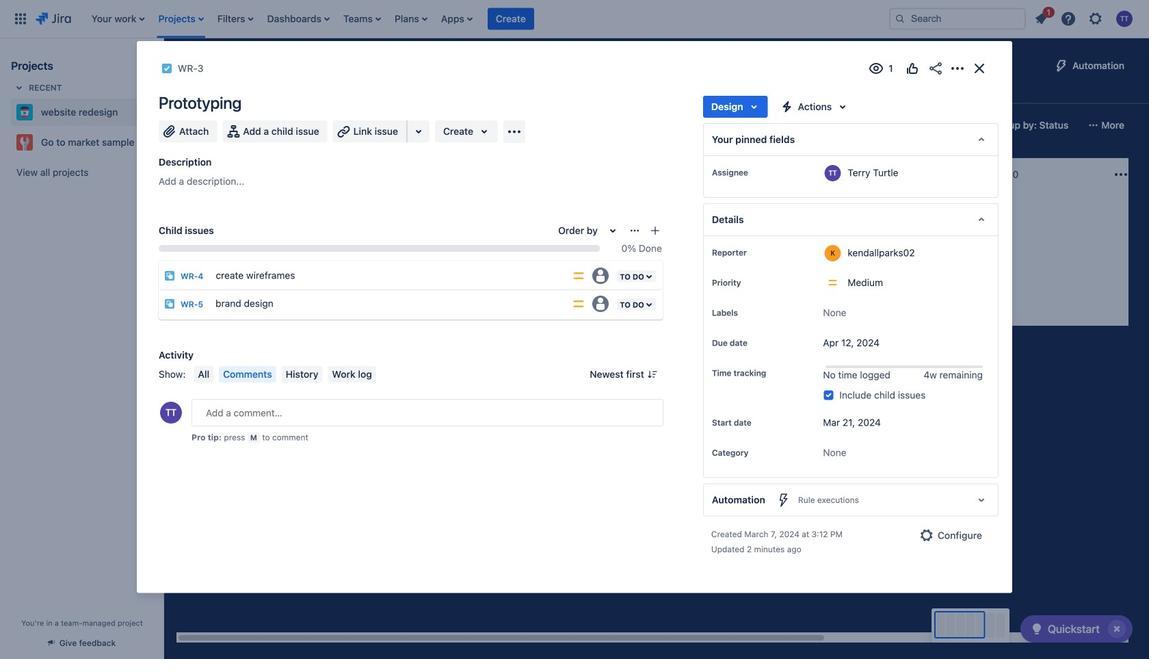 Task type: describe. For each thing, give the bounding box(es) containing it.
1 vertical spatial task image
[[193, 233, 204, 244]]

task image for medium icon
[[386, 233, 397, 244]]

due date: 12 april 2024 image
[[775, 231, 786, 242]]

collapse recent projects image
[[11, 79, 27, 96]]

0 horizontal spatial task image
[[162, 63, 172, 74]]

due date pin to top image
[[751, 337, 762, 348]]

search image
[[895, 13, 906, 24]]

issue actions image
[[630, 225, 640, 236]]

add people image
[[352, 117, 368, 133]]

details element
[[703, 203, 999, 236]]

Add a comment… field
[[192, 399, 664, 426]]

1 horizontal spatial list
[[1029, 5, 1142, 31]]

priority: medium image
[[572, 269, 586, 283]]

close image
[[972, 60, 988, 77]]

medium image
[[534, 233, 545, 244]]

priority: medium image
[[572, 297, 586, 311]]

copy link to issue image
[[201, 62, 212, 73]]

create child image
[[650, 225, 661, 236]]

dismiss quickstart image
[[1107, 618, 1129, 640]]

high image
[[341, 233, 352, 244]]

automation element
[[703, 483, 999, 516]]

Search board text field
[[182, 116, 286, 135]]

link web pages and more image
[[411, 123, 427, 140]]

check image
[[1029, 621, 1046, 637]]



Task type: vqa. For each thing, say whether or not it's contained in the screenshot.
DATA.
no



Task type: locate. For each thing, give the bounding box(es) containing it.
Search field
[[890, 8, 1027, 30]]

issue type: sub-task image
[[164, 270, 175, 281], [164, 298, 175, 309]]

primary element
[[8, 0, 879, 38]]

list
[[85, 0, 879, 38], [1029, 5, 1142, 31]]

medium image
[[727, 268, 738, 279]]

automation image
[[1054, 57, 1070, 74]]

assignee unpin image
[[751, 167, 762, 178]]

1 horizontal spatial task image
[[193, 233, 204, 244]]

task image
[[162, 63, 172, 74], [193, 233, 204, 244]]

banner
[[0, 0, 1150, 38]]

tab list
[[172, 79, 914, 104]]

2 issue type: sub-task image from the top
[[164, 298, 175, 309]]

issue type: sub-task image for priority: medium image
[[164, 298, 175, 309]]

show subtasks image
[[806, 268, 822, 285]]

0 vertical spatial task image
[[386, 233, 397, 244]]

0 vertical spatial task image
[[162, 63, 172, 74]]

due date: 12 april 2024 image
[[775, 231, 786, 242]]

0 horizontal spatial task image
[[386, 233, 397, 244]]

task image
[[386, 233, 397, 244], [579, 268, 590, 279]]

due date: 20 march 2024 image
[[582, 250, 593, 261], [582, 250, 593, 261]]

more information about terry turtle image
[[825, 165, 841, 181]]

task image right the high image
[[386, 233, 397, 244]]

tab
[[240, 79, 272, 104]]

task image for medium image
[[579, 268, 590, 279]]

dialog
[[137, 41, 1013, 593]]

actions image
[[950, 60, 966, 77]]

1 issue type: sub-task image from the top
[[164, 270, 175, 281]]

task image up priority: medium image
[[579, 268, 590, 279]]

vote options: no one has voted for this issue yet. image
[[905, 60, 921, 77]]

1 vertical spatial issue type: sub-task image
[[164, 298, 175, 309]]

jira image
[[36, 11, 71, 27], [36, 11, 71, 27]]

add app image
[[506, 124, 523, 140]]

0 horizontal spatial list
[[85, 0, 879, 38]]

more information about kendallparks02 image
[[825, 245, 841, 261]]

your pinned fields element
[[703, 123, 999, 156]]

1 vertical spatial task image
[[579, 268, 590, 279]]

list item
[[87, 0, 149, 38], [154, 0, 208, 38], [213, 0, 258, 38], [263, 0, 334, 38], [339, 0, 385, 38], [391, 0, 432, 38], [437, 0, 477, 38], [488, 0, 534, 38], [1029, 5, 1055, 30]]

reporter pin to top image
[[750, 247, 761, 258]]

0 vertical spatial issue type: sub-task image
[[164, 270, 175, 281]]

issue type: sub-task image for priority: medium icon
[[164, 270, 175, 281]]

None search field
[[890, 8, 1027, 30]]

menu bar
[[191, 366, 379, 383]]

labels pin to top image
[[741, 307, 752, 318]]

1 horizontal spatial task image
[[579, 268, 590, 279]]



